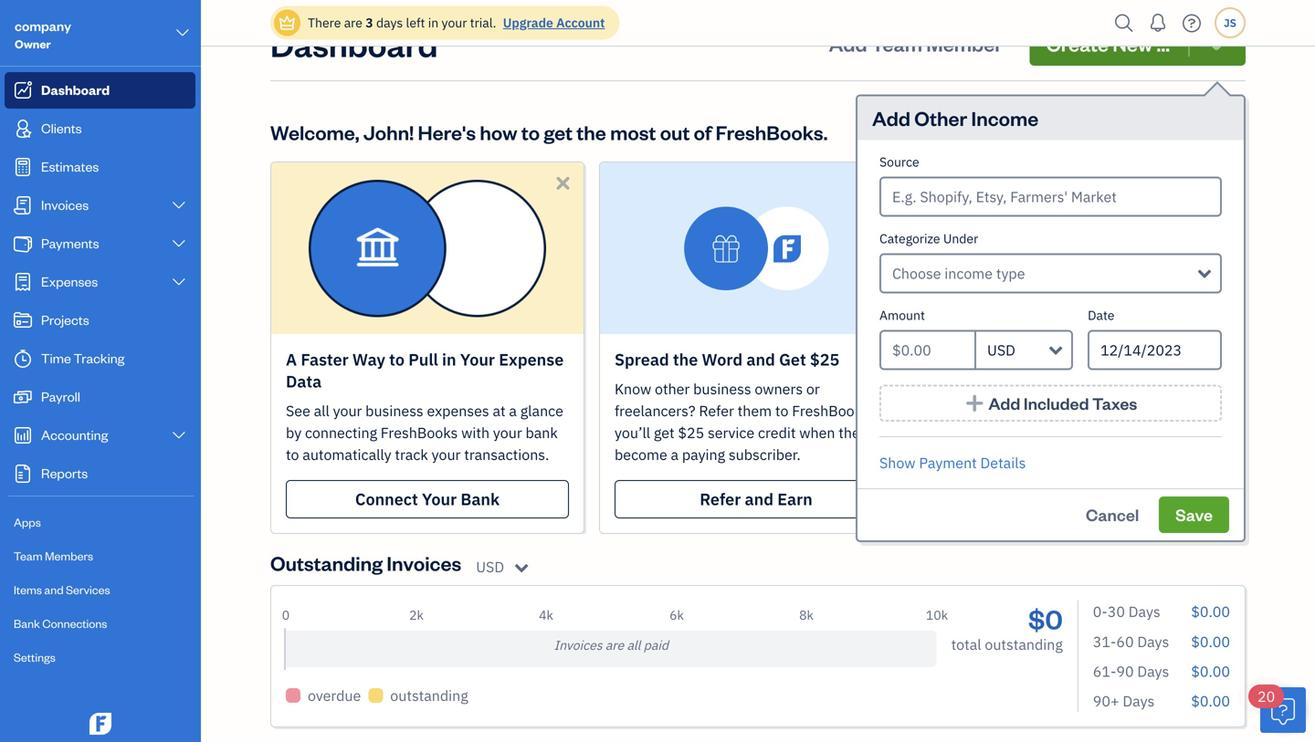 Task type: locate. For each thing, give the bounding box(es) containing it.
10k
[[926, 607, 948, 624]]

1 vertical spatial are
[[606, 637, 624, 654]]

1 horizontal spatial in
[[442, 349, 456, 371]]

0 vertical spatial a
[[509, 402, 517, 421]]

dashboard link
[[5, 72, 196, 109]]

freshbooks.
[[716, 119, 828, 145]]

2 vertical spatial invoices
[[554, 637, 603, 654]]

1 horizontal spatial outstanding
[[985, 636, 1063, 655]]

credit
[[758, 424, 796, 443]]

3 $0.00 link from the top
[[1192, 662, 1231, 682]]

0 vertical spatial team
[[872, 31, 923, 57]]

projects
[[41, 311, 89, 328]]

3
[[366, 14, 373, 31]]

1 vertical spatial add
[[873, 105, 911, 131]]

invoice image
[[12, 196, 34, 215]]

main element
[[0, 0, 247, 743]]

0 horizontal spatial $25
[[678, 424, 705, 443]]

$0.00 right '31-60 days'
[[1192, 633, 1231, 652]]

refer and earn link
[[615, 481, 898, 519]]

subscriber.
[[729, 446, 801, 465]]

a right at
[[509, 402, 517, 421]]

2 horizontal spatial invoices
[[554, 637, 603, 654]]

$0.00 for 0-30 days
[[1192, 603, 1231, 622]]

payments
[[41, 234, 99, 252]]

$0.00 for 31-60 days
[[1192, 633, 1231, 652]]

2 chevron large down image from the top
[[170, 237, 187, 251]]

your
[[460, 349, 495, 371], [422, 489, 457, 510]]

are left paid
[[606, 637, 624, 654]]

payment
[[919, 454, 977, 473]]

new
[[1113, 31, 1153, 57]]

items and services link
[[5, 575, 196, 607]]

and left earn
[[745, 489, 774, 510]]

1 vertical spatial chevron large down image
[[170, 237, 187, 251]]

$25 up "paying"
[[678, 424, 705, 443]]

outstanding right total
[[985, 636, 1063, 655]]

1 vertical spatial all
[[627, 637, 641, 654]]

when
[[800, 424, 836, 443]]

0 horizontal spatial the
[[577, 119, 607, 145]]

in right pull
[[442, 349, 456, 371]]

income
[[972, 105, 1039, 131]]

all left paid
[[627, 637, 641, 654]]

$0.00 link right 0-30 days
[[1192, 603, 1231, 622]]

bank down items
[[14, 616, 40, 631]]

save button
[[1160, 497, 1230, 534]]

to down by at the left of the page
[[286, 446, 299, 465]]

estimates
[[41, 158, 99, 175]]

1 horizontal spatial the
[[673, 349, 698, 371]]

in right left
[[428, 14, 439, 31]]

total
[[952, 636, 982, 655]]

dashboard image
[[12, 81, 34, 100]]

crown image
[[278, 13, 297, 32]]

0 vertical spatial invoices
[[41, 196, 89, 213]]

owner
[[15, 36, 51, 51]]

business up track
[[366, 402, 424, 421]]

date
[[1088, 307, 1115, 324]]

your right track
[[432, 446, 461, 465]]

chevron large down image inside expenses link
[[170, 275, 187, 290]]

amount
[[880, 307, 925, 324]]

2 horizontal spatial add
[[989, 393, 1021, 414]]

chevron large down image
[[170, 198, 187, 213], [170, 237, 187, 251], [170, 429, 187, 443]]

$0.00 link right '31-60 days'
[[1192, 633, 1231, 652]]

usd inside field
[[476, 558, 504, 577]]

the inside the spread the word and get $25 know other business owners or freelancers? refer them to freshbooks and you'll get $25 service credit when they become a paying subscriber.
[[673, 349, 698, 371]]

0 vertical spatial refer
[[699, 402, 735, 421]]

$0.00 link right 61-90 days
[[1192, 662, 1231, 682]]

your left trial.
[[442, 14, 467, 31]]

chevron large down image for invoices
[[170, 198, 187, 213]]

freshbooks inside "a faster way to pull in your expense data see all your business expenses at a glance by connecting freshbooks with your bank to automatically track your transactions."
[[381, 424, 458, 443]]

0 vertical spatial usd
[[988, 341, 1016, 360]]

freshbooks up when
[[792, 402, 870, 421]]

data
[[286, 371, 322, 393]]

bank
[[526, 424, 558, 443]]

$0.00 for 61-90 days
[[1192, 662, 1231, 682]]

usd inside dropdown button
[[988, 341, 1016, 360]]

chevron large down image
[[174, 22, 191, 44], [170, 275, 187, 290]]

chart image
[[12, 427, 34, 445]]

0 vertical spatial freshbooks
[[792, 402, 870, 421]]

0 vertical spatial in
[[428, 14, 439, 31]]

project image
[[12, 312, 34, 330]]

invoices up 2k
[[387, 551, 462, 577]]

chevron large down image inside 'accounting' link
[[170, 429, 187, 443]]

1 horizontal spatial are
[[606, 637, 624, 654]]

2 vertical spatial chevron large down image
[[170, 429, 187, 443]]

and inside the refer and earn link
[[745, 489, 774, 510]]

0 horizontal spatial dashboard
[[41, 81, 110, 98]]

in for left
[[428, 14, 439, 31]]

outstanding invoices
[[270, 551, 462, 577]]

your inside "a faster way to pull in your expense data see all your business expenses at a glance by connecting freshbooks with your bank to automatically track your transactions."
[[460, 349, 495, 371]]

6k
[[670, 607, 684, 624]]

know
[[615, 380, 652, 399]]

1 vertical spatial freshbooks
[[381, 424, 458, 443]]

you'll
[[615, 424, 651, 443]]

4k
[[539, 607, 554, 624]]

0 horizontal spatial freshbooks
[[381, 424, 458, 443]]

1 vertical spatial chevron large down image
[[170, 275, 187, 290]]

go to help image
[[1178, 10, 1207, 37]]

and up show
[[873, 402, 898, 421]]

your down track
[[422, 489, 457, 510]]

1 horizontal spatial usd
[[988, 341, 1016, 360]]

and
[[747, 349, 776, 371], [873, 402, 898, 421], [745, 489, 774, 510], [44, 582, 64, 598]]

notifications image
[[1144, 5, 1173, 41]]

report image
[[12, 465, 34, 483]]

invoices
[[41, 196, 89, 213], [387, 551, 462, 577], [554, 637, 603, 654]]

of
[[694, 119, 712, 145]]

add for add other income
[[873, 105, 911, 131]]

0 vertical spatial outstanding
[[985, 636, 1063, 655]]

are left 3 at the top of page
[[344, 14, 363, 31]]

1 horizontal spatial a
[[671, 446, 679, 465]]

1 vertical spatial in
[[442, 349, 456, 371]]

show
[[880, 454, 916, 473]]

apps
[[14, 515, 41, 530]]

0 vertical spatial are
[[344, 14, 363, 31]]

$0.00 left 20
[[1192, 692, 1231, 711]]

days right 30
[[1129, 603, 1161, 622]]

60
[[1117, 633, 1134, 652]]

1 vertical spatial get
[[654, 424, 675, 443]]

chevron large down image for payments
[[170, 237, 187, 251]]

dismiss image
[[553, 173, 574, 194]]

how
[[480, 119, 518, 145]]

in inside "a faster way to pull in your expense data see all your business expenses at a glance by connecting freshbooks with your bank to automatically track your transactions."
[[442, 349, 456, 371]]

1 horizontal spatial team
[[872, 31, 923, 57]]

the left most
[[577, 119, 607, 145]]

type
[[997, 264, 1026, 283]]

bank connections link
[[5, 609, 196, 640]]

chevron large down image inside invoices link
[[170, 198, 187, 213]]

bank down transactions.
[[461, 489, 500, 510]]

3 chevron large down image from the top
[[170, 429, 187, 443]]

get
[[544, 119, 573, 145], [654, 424, 675, 443]]

0 horizontal spatial add
[[829, 31, 868, 57]]

create
[[1047, 31, 1109, 57]]

and right items
[[44, 582, 64, 598]]

team up items
[[14, 549, 43, 564]]

3 $0.00 from the top
[[1192, 662, 1231, 682]]

0 horizontal spatial your
[[422, 489, 457, 510]]

0 horizontal spatial usd
[[476, 558, 504, 577]]

0 horizontal spatial are
[[344, 14, 363, 31]]

them
[[738, 402, 772, 421]]

1 vertical spatial team
[[14, 549, 43, 564]]

$25 up or
[[810, 349, 840, 371]]

1 vertical spatial business
[[366, 402, 424, 421]]

refer down "paying"
[[700, 489, 741, 510]]

1 horizontal spatial add
[[873, 105, 911, 131]]

income
[[945, 264, 993, 283]]

0 vertical spatial dashboard
[[270, 22, 438, 66]]

upgrade
[[503, 14, 554, 31]]

0 vertical spatial business
[[694, 380, 752, 399]]

$0.00 link left 20
[[1192, 692, 1231, 711]]

usd for usd dropdown button
[[988, 341, 1016, 360]]

the
[[577, 119, 607, 145], [673, 349, 698, 371]]

usd
[[988, 341, 1016, 360], [476, 558, 504, 577]]

refer up service at the right of the page
[[699, 402, 735, 421]]

your left expense
[[460, 349, 495, 371]]

0 vertical spatial add
[[829, 31, 868, 57]]

1 horizontal spatial $25
[[810, 349, 840, 371]]

categorize under
[[880, 230, 979, 247]]

chevron large down image down invoices link
[[170, 237, 187, 251]]

business
[[694, 380, 752, 399], [366, 402, 424, 421]]

0 vertical spatial chevron large down image
[[170, 198, 187, 213]]

1 vertical spatial your
[[422, 489, 457, 510]]

days right 90
[[1138, 662, 1170, 682]]

chevron large down image inside payments link
[[170, 237, 187, 251]]

invoices down estimates
[[41, 196, 89, 213]]

0 vertical spatial get
[[544, 119, 573, 145]]

1 vertical spatial bank
[[14, 616, 40, 631]]

0 horizontal spatial team
[[14, 549, 43, 564]]

items and services
[[14, 582, 110, 598]]

1 horizontal spatial get
[[654, 424, 675, 443]]

1 horizontal spatial freshbooks
[[792, 402, 870, 421]]

outstanding
[[985, 636, 1063, 655], [390, 687, 468, 706]]

add inside add team member button
[[829, 31, 868, 57]]

in for pull
[[442, 349, 456, 371]]

0 horizontal spatial a
[[509, 402, 517, 421]]

4 $0.00 from the top
[[1192, 692, 1231, 711]]

invoices inside main element
[[41, 196, 89, 213]]

to
[[522, 119, 540, 145], [389, 349, 405, 371], [776, 402, 789, 421], [286, 446, 299, 465]]

freshbooks inside the spread the word and get $25 know other business owners or freelancers? refer them to freshbooks and you'll get $25 service credit when they become a paying subscriber.
[[792, 402, 870, 421]]

1 horizontal spatial invoices
[[387, 551, 462, 577]]

$0.00 link for 0-30 days
[[1192, 603, 1231, 622]]

add inside add included taxes button
[[989, 393, 1021, 414]]

a left "paying"
[[671, 446, 679, 465]]

1 vertical spatial dashboard
[[41, 81, 110, 98]]

dismiss image
[[882, 173, 903, 194]]

business inside "a faster way to pull in your expense data see all your business expenses at a glance by connecting freshbooks with your bank to automatically track your transactions."
[[366, 402, 424, 421]]

chevron large down image down estimates link
[[170, 198, 187, 213]]

2 vertical spatial add
[[989, 393, 1021, 414]]

1 vertical spatial the
[[673, 349, 698, 371]]

Date in MM/DD/YYYY format text field
[[1088, 330, 1222, 370]]

business down word
[[694, 380, 752, 399]]

days right 60
[[1138, 633, 1170, 652]]

a
[[286, 349, 297, 371]]

$0.00 right 61-90 days
[[1192, 662, 1231, 682]]

$25
[[810, 349, 840, 371], [678, 424, 705, 443]]

chevron large down image up reports link
[[170, 429, 187, 443]]

services
[[66, 582, 110, 598]]

1 vertical spatial a
[[671, 446, 679, 465]]

1 horizontal spatial business
[[694, 380, 752, 399]]

reports link
[[5, 456, 196, 492]]

get down freelancers?
[[654, 424, 675, 443]]

1 $0.00 from the top
[[1192, 603, 1231, 622]]

0 horizontal spatial in
[[428, 14, 439, 31]]

days for 31-60 days
[[1138, 633, 1170, 652]]

1 chevron large down image from the top
[[170, 198, 187, 213]]

connections
[[42, 616, 107, 631]]

0 vertical spatial bank
[[461, 489, 500, 510]]

bank inside main element
[[14, 616, 40, 631]]

add included taxes
[[989, 393, 1138, 414]]

90+
[[1093, 692, 1120, 711]]

time tracking link
[[5, 341, 196, 377]]

0 vertical spatial all
[[314, 402, 330, 421]]

all inside "a faster way to pull in your expense data see all your business expenses at a glance by connecting freshbooks with your bank to automatically track your transactions."
[[314, 402, 330, 421]]

4 $0.00 link from the top
[[1192, 692, 1231, 711]]

all right see
[[314, 402, 330, 421]]

choose
[[893, 264, 942, 283]]

freshbooks up track
[[381, 424, 458, 443]]

0 horizontal spatial bank
[[14, 616, 40, 631]]

0 horizontal spatial all
[[314, 402, 330, 421]]

$0 total outstanding
[[952, 602, 1063, 655]]

$0.00 right 0-30 days
[[1192, 603, 1231, 622]]

to down owners
[[776, 402, 789, 421]]

$0.00 link for 31-60 days
[[1192, 633, 1231, 652]]

1 horizontal spatial your
[[460, 349, 495, 371]]

freshbooks
[[792, 402, 870, 421], [381, 424, 458, 443]]

time
[[41, 349, 71, 367]]

days for 61-90 days
[[1138, 662, 1170, 682]]

0 vertical spatial $25
[[810, 349, 840, 371]]

there
[[308, 14, 341, 31]]

timer image
[[12, 350, 34, 368]]

1 $0.00 link from the top
[[1192, 603, 1231, 622]]

0 vertical spatial your
[[460, 349, 495, 371]]

outstanding down 2k
[[390, 687, 468, 706]]

2 $0.00 from the top
[[1192, 633, 1231, 652]]

0 horizontal spatial invoices
[[41, 196, 89, 213]]

1 vertical spatial outstanding
[[390, 687, 468, 706]]

get inside the spread the word and get $25 know other business owners or freelancers? refer them to freshbooks and you'll get $25 service credit when they become a paying subscriber.
[[654, 424, 675, 443]]

2k
[[409, 607, 424, 624]]

Categorize Under field
[[880, 254, 1223, 294]]

show payment details button
[[880, 452, 1026, 474]]

0 horizontal spatial business
[[366, 402, 424, 421]]

outstanding
[[270, 551, 383, 577]]

2 $0.00 link from the top
[[1192, 633, 1231, 652]]

your up connecting
[[333, 402, 362, 421]]

1 vertical spatial usd
[[476, 558, 504, 577]]

1 vertical spatial invoices
[[387, 551, 462, 577]]

owners
[[755, 380, 803, 399]]

details
[[981, 454, 1026, 473]]

team left member
[[872, 31, 923, 57]]

the up other
[[673, 349, 698, 371]]

expense
[[499, 349, 564, 371]]

1 horizontal spatial dashboard
[[270, 22, 438, 66]]

get up dismiss icon
[[544, 119, 573, 145]]

0 vertical spatial chevron large down image
[[174, 22, 191, 44]]

paid
[[644, 637, 669, 654]]

and inside items and services link
[[44, 582, 64, 598]]

invoices left paid
[[554, 637, 603, 654]]

add
[[829, 31, 868, 57], [873, 105, 911, 131], [989, 393, 1021, 414]]



Task type: describe. For each thing, give the bounding box(es) containing it.
business inside the spread the word and get $25 know other business owners or freelancers? refer them to freshbooks and you'll get $25 service credit when they become a paying subscriber.
[[694, 380, 752, 399]]

a inside "a faster way to pull in your expense data see all your business expenses at a glance by connecting freshbooks with your bank to automatically track your transactions."
[[509, 402, 517, 421]]

money image
[[12, 388, 34, 407]]

overdue
[[308, 687, 361, 706]]

team inside button
[[872, 31, 923, 57]]

team inside "link"
[[14, 549, 43, 564]]

get
[[779, 349, 806, 371]]

they
[[839, 424, 868, 443]]

usd for usd field at left
[[476, 558, 504, 577]]

welcome,
[[270, 119, 360, 145]]

20 button
[[1249, 685, 1307, 734]]

0-30 days
[[1093, 603, 1161, 622]]

your up transactions.
[[493, 424, 522, 443]]

$0.00 link for 61-90 days
[[1192, 662, 1231, 682]]

cancel
[[1086, 504, 1140, 526]]

days
[[376, 14, 403, 31]]

resource center badge image
[[1261, 688, 1307, 734]]

pull
[[409, 349, 438, 371]]

earn
[[778, 489, 813, 510]]

31-60 days
[[1093, 633, 1170, 652]]

estimate image
[[12, 158, 34, 176]]

0 vertical spatial the
[[577, 119, 607, 145]]

add team member button
[[813, 22, 1020, 66]]

1 horizontal spatial all
[[627, 637, 641, 654]]

word
[[702, 349, 743, 371]]

outstanding inside the $0 total outstanding
[[985, 636, 1063, 655]]

invoices for invoices are all paid
[[554, 637, 603, 654]]

…
[[1157, 31, 1170, 57]]

$0.00 link for 90+ days
[[1192, 692, 1231, 711]]

payment image
[[12, 235, 34, 253]]

chevrondown image
[[1205, 31, 1230, 57]]

8k
[[800, 607, 814, 624]]

there are 3 days left in your trial. upgrade account
[[308, 14, 605, 31]]

glance
[[521, 402, 564, 421]]

payments link
[[5, 226, 196, 262]]

days for 0-30 days
[[1129, 603, 1161, 622]]

js
[[1224, 16, 1237, 30]]

accounting
[[41, 426, 108, 444]]

$0.00 text field
[[880, 330, 977, 370]]

are for there
[[344, 14, 363, 31]]

way
[[353, 349, 386, 371]]

at
[[493, 402, 506, 421]]

projects link
[[5, 302, 196, 339]]

upgrade account link
[[500, 14, 605, 31]]

other
[[915, 105, 968, 131]]

Source text field
[[882, 179, 1221, 215]]

$0 link
[[1029, 602, 1063, 637]]

refer and earn
[[700, 489, 813, 510]]

invoices for invoices
[[41, 196, 89, 213]]

categorize
[[880, 230, 941, 247]]

choose income type
[[893, 264, 1026, 283]]

team members
[[14, 549, 93, 564]]

dashboard inside main element
[[41, 81, 110, 98]]

company
[[15, 17, 71, 34]]

days down 61-90 days
[[1123, 692, 1155, 711]]

create new … button
[[1030, 22, 1246, 66]]

$0
[[1029, 602, 1063, 637]]

connect
[[355, 489, 418, 510]]

john!
[[364, 119, 414, 145]]

see
[[286, 402, 311, 421]]

chevron large down image for accounting
[[170, 429, 187, 443]]

payroll
[[41, 388, 80, 405]]

faster
[[301, 349, 349, 371]]

are for invoices
[[606, 637, 624, 654]]

save
[[1176, 504, 1213, 526]]

js button
[[1215, 7, 1246, 38]]

61-
[[1093, 662, 1117, 682]]

1 horizontal spatial bank
[[461, 489, 500, 510]]

connect your bank link
[[286, 481, 569, 519]]

other
[[655, 380, 690, 399]]

to left pull
[[389, 349, 405, 371]]

to inside the spread the word and get $25 know other business owners or freelancers? refer them to freshbooks and you'll get $25 service credit when they become a paying subscriber.
[[776, 402, 789, 421]]

client image
[[12, 120, 34, 138]]

items
[[14, 582, 42, 598]]

automatically
[[303, 446, 392, 465]]

trial.
[[470, 14, 497, 31]]

reports
[[41, 465, 88, 482]]

1 vertical spatial refer
[[700, 489, 741, 510]]

refer inside the spread the word and get $25 know other business owners or freelancers? refer them to freshbooks and you'll get $25 service credit when they become a paying subscriber.
[[699, 402, 735, 421]]

with
[[461, 424, 490, 443]]

expense image
[[12, 273, 34, 291]]

spread the word and get $25 know other business owners or freelancers? refer them to freshbooks and you'll get $25 service credit when they become a paying subscriber.
[[615, 349, 898, 465]]

show payment details
[[880, 454, 1026, 473]]

out
[[660, 119, 690, 145]]

and left get
[[747, 349, 776, 371]]

taxes
[[1093, 393, 1138, 414]]

Currency field
[[476, 557, 537, 579]]

add for add included taxes
[[989, 393, 1021, 414]]

under
[[944, 230, 979, 247]]

plus image
[[965, 394, 986, 413]]

30
[[1108, 603, 1126, 622]]

time tracking
[[41, 349, 125, 367]]

create new …
[[1047, 31, 1170, 57]]

invoices are all paid
[[554, 637, 669, 654]]

add team member
[[829, 31, 1003, 57]]

freelancers?
[[615, 402, 696, 421]]

connecting
[[305, 424, 377, 443]]

90+ days
[[1093, 692, 1155, 711]]

estimates link
[[5, 149, 196, 185]]

a inside the spread the word and get $25 know other business owners or freelancers? refer them to freshbooks and you'll get $25 service credit when they become a paying subscriber.
[[671, 446, 679, 465]]

bank connections
[[14, 616, 107, 631]]

connect your bank
[[355, 489, 500, 510]]

1 vertical spatial $25
[[678, 424, 705, 443]]

add for add team member
[[829, 31, 868, 57]]

freshbooks image
[[86, 714, 115, 736]]

$0.00 for 90+ days
[[1192, 692, 1231, 711]]

account
[[557, 14, 605, 31]]

usd button
[[977, 330, 1074, 370]]

0 horizontal spatial outstanding
[[390, 687, 468, 706]]

source
[[880, 153, 920, 170]]

0 horizontal spatial get
[[544, 119, 573, 145]]

expenses
[[41, 273, 98, 290]]

paying
[[682, 446, 726, 465]]

0-
[[1093, 603, 1108, 622]]

search image
[[1110, 10, 1139, 37]]

payroll link
[[5, 379, 196, 416]]

welcome, john! here's how to get the most out of freshbooks.
[[270, 119, 828, 145]]

track
[[395, 446, 428, 465]]

to right the how
[[522, 119, 540, 145]]

member
[[927, 31, 1003, 57]]

clients
[[41, 119, 82, 137]]

20
[[1258, 688, 1276, 707]]

included
[[1024, 393, 1090, 414]]

company owner
[[15, 17, 71, 51]]



Task type: vqa. For each thing, say whether or not it's contained in the screenshot.
See
yes



